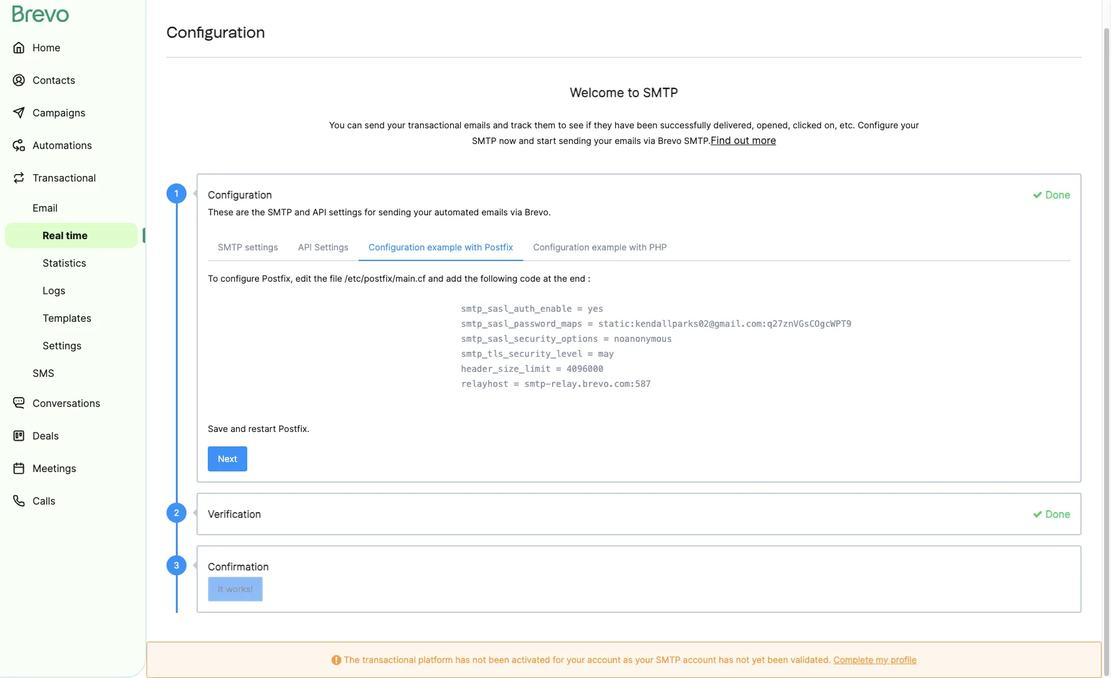 Task type: locate. For each thing, give the bounding box(es) containing it.
= down header_size_limit
[[514, 379, 519, 389]]

meetings link
[[5, 453, 138, 483]]

settings inside api settings link
[[314, 242, 349, 252]]

next
[[218, 453, 237, 464]]

1 vertical spatial sending
[[378, 207, 411, 217]]

to up have
[[628, 85, 640, 100]]

transactional
[[33, 172, 96, 184]]

works!
[[226, 584, 253, 594]]

has right the platform
[[455, 654, 470, 665]]

home
[[33, 41, 60, 54]]

/etc/postfix/main.cf
[[345, 273, 426, 284]]

been
[[637, 120, 658, 130], [489, 654, 509, 665], [768, 654, 788, 665]]

been right yet
[[768, 654, 788, 665]]

yes
[[588, 304, 604, 314]]

been left activated
[[489, 654, 509, 665]]

0 vertical spatial settings
[[314, 242, 349, 252]]

1 horizontal spatial with
[[629, 242, 647, 252]]

1 with from the left
[[465, 242, 482, 252]]

1 horizontal spatial example
[[592, 242, 627, 252]]

= left 4096000
[[556, 364, 561, 374]]

it works! link
[[208, 577, 263, 602]]

real
[[43, 229, 64, 242]]

yet
[[752, 654, 765, 665]]

1 horizontal spatial for
[[553, 654, 564, 665]]

your right as
[[635, 654, 654, 665]]

2 not from the left
[[736, 654, 750, 665]]

via left brevo. at the top left of page
[[510, 207, 522, 217]]

settings
[[329, 207, 362, 217], [245, 242, 278, 252]]

1
[[175, 188, 179, 198]]

api settings link
[[288, 235, 359, 260]]

calls
[[33, 495, 55, 507]]

= left may
[[588, 349, 593, 359]]

smtp right are
[[268, 207, 292, 217]]

0 horizontal spatial via
[[510, 207, 522, 217]]

the right are
[[252, 207, 265, 217]]

not left yet
[[736, 654, 750, 665]]

1 vertical spatial transactional
[[362, 654, 416, 665]]

the
[[252, 207, 265, 217], [314, 273, 327, 284], [465, 273, 478, 284], [554, 273, 567, 284]]

1 horizontal spatial via
[[644, 135, 656, 146]]

2 tab panel from the top
[[208, 271, 1071, 436]]

with
[[465, 242, 482, 252], [629, 242, 647, 252]]

2 account from the left
[[683, 654, 717, 665]]

validated.
[[791, 654, 831, 665]]

0 vertical spatial api
[[313, 207, 326, 217]]

settings up postfix,
[[245, 242, 278, 252]]

tab list
[[208, 235, 1071, 261]]

0 vertical spatial for
[[365, 207, 376, 217]]

via
[[644, 135, 656, 146], [510, 207, 522, 217]]

with left postfix
[[465, 242, 482, 252]]

0 vertical spatial settings
[[329, 207, 362, 217]]

your down they
[[594, 135, 612, 146]]

check image
[[1033, 509, 1043, 519]]

0 horizontal spatial with
[[465, 242, 482, 252]]

example
[[427, 242, 462, 252], [592, 242, 627, 252]]

your right configure
[[901, 120, 919, 130]]

templates
[[43, 312, 92, 324]]

1 horizontal spatial has
[[719, 654, 734, 665]]

time
[[66, 229, 88, 242]]

settings
[[314, 242, 349, 252], [43, 339, 82, 352]]

0 horizontal spatial for
[[365, 207, 376, 217]]

automated
[[435, 207, 479, 217]]

0 horizontal spatial has
[[455, 654, 470, 665]]

emails down have
[[615, 135, 641, 146]]

0 vertical spatial emails
[[464, 120, 491, 130]]

to left "see"
[[558, 120, 567, 130]]

file
[[330, 273, 342, 284]]

has left yet
[[719, 654, 734, 665]]

track
[[511, 120, 532, 130]]

postfix.
[[279, 423, 310, 434]]

tab panel containing smtp settings
[[208, 235, 1071, 436]]

end
[[570, 273, 586, 284]]

email
[[33, 202, 58, 214]]

emails
[[464, 120, 491, 130], [615, 135, 641, 146], [482, 207, 508, 217]]

postfix
[[485, 242, 513, 252]]

0 vertical spatial transactional
[[408, 120, 462, 130]]

for for your
[[553, 654, 564, 665]]

transactional right send at the left of the page
[[408, 120, 462, 130]]

emails left track
[[464, 120, 491, 130]]

0 horizontal spatial sending
[[378, 207, 411, 217]]

and up 'now'
[[493, 120, 509, 130]]

0 horizontal spatial to
[[558, 120, 567, 130]]

statistics
[[43, 257, 86, 269]]

and left add
[[428, 273, 444, 284]]

as
[[623, 654, 633, 665]]

2 with from the left
[[629, 242, 647, 252]]

relayhost
[[461, 379, 509, 389]]

1 vertical spatial done
[[1043, 508, 1071, 520]]

settings up api settings
[[329, 207, 362, 217]]

brevo
[[658, 135, 682, 146]]

1 tab panel from the top
[[208, 235, 1071, 436]]

done
[[1043, 188, 1071, 201], [1043, 508, 1071, 520]]

now
[[499, 135, 516, 146]]

sending down "see"
[[559, 135, 592, 146]]

clicked
[[793, 120, 822, 130]]

statistics link
[[5, 250, 138, 275]]

transactional right the
[[362, 654, 416, 665]]

= down yes
[[588, 319, 593, 329]]

1 vertical spatial settings
[[43, 339, 82, 352]]

see
[[569, 120, 584, 130]]

example left php in the top of the page
[[592, 242, 627, 252]]

account left yet
[[683, 654, 717, 665]]

1 horizontal spatial account
[[683, 654, 717, 665]]

2 horizontal spatial been
[[768, 654, 788, 665]]

2
[[174, 507, 179, 518]]

settings up file
[[314, 242, 349, 252]]

and
[[493, 120, 509, 130], [519, 135, 534, 146], [295, 207, 310, 217], [428, 273, 444, 284], [230, 423, 246, 434]]

0 vertical spatial done
[[1043, 188, 1071, 201]]

=
[[577, 304, 583, 314], [588, 319, 593, 329], [604, 334, 609, 344], [588, 349, 593, 359], [556, 364, 561, 374], [514, 379, 519, 389]]

smtp inside you can send your transactional emails and track them to see if they have been successfully delivered, opened, clicked on, etc. configure your smtp now and start sending your emails via brevo smtp.
[[472, 135, 497, 146]]

emails up postfix
[[482, 207, 508, 217]]

example up add
[[427, 242, 462, 252]]

restart
[[248, 423, 276, 434]]

api inside tab list
[[298, 242, 312, 252]]

0 horizontal spatial example
[[427, 242, 462, 252]]

1 horizontal spatial not
[[736, 654, 750, 665]]

sending
[[559, 135, 592, 146], [378, 207, 411, 217]]

configuration inside configuration example with php link
[[533, 242, 590, 252]]

with left php in the top of the page
[[629, 242, 647, 252]]

1 vertical spatial api
[[298, 242, 312, 252]]

not right the platform
[[473, 654, 486, 665]]

done for configuration
[[1043, 188, 1071, 201]]

campaigns link
[[5, 98, 138, 128]]

1 vertical spatial for
[[553, 654, 564, 665]]

static:
[[598, 319, 635, 329]]

1 done from the top
[[1043, 188, 1071, 201]]

0 horizontal spatial not
[[473, 654, 486, 665]]

1 has from the left
[[455, 654, 470, 665]]

0 horizontal spatial account
[[587, 654, 621, 665]]

1 horizontal spatial sending
[[559, 135, 592, 146]]

api up the 'edit' in the left of the page
[[298, 242, 312, 252]]

1 horizontal spatial to
[[628, 85, 640, 100]]

them
[[534, 120, 556, 130]]

settings down templates
[[43, 339, 82, 352]]

transactional inside you can send your transactional emails and track them to see if they have been successfully delivered, opened, clicked on, etc. configure your smtp now and start sending your emails via brevo smtp.
[[408, 120, 462, 130]]

configuration example with postfix link
[[359, 235, 523, 261]]

1 horizontal spatial settings
[[314, 242, 349, 252]]

been right have
[[637, 120, 658, 130]]

api
[[313, 207, 326, 217], [298, 242, 312, 252]]

0 vertical spatial via
[[644, 135, 656, 146]]

account left as
[[587, 654, 621, 665]]

0 horizontal spatial api
[[298, 242, 312, 252]]

complete
[[834, 654, 874, 665]]

smtp inside smtp settings link
[[218, 242, 242, 252]]

welcome to smtp
[[570, 85, 678, 100]]

smtp settings
[[218, 242, 278, 252]]

0 vertical spatial to
[[628, 85, 640, 100]]

0 horizontal spatial settings
[[43, 339, 82, 352]]

complete my profile link
[[834, 654, 917, 665]]

configuration
[[167, 23, 265, 41], [208, 188, 272, 201], [369, 242, 425, 252], [533, 242, 590, 252]]

header_size_limit
[[461, 364, 551, 374]]

sending up configuration example with postfix
[[378, 207, 411, 217]]

automations
[[33, 139, 92, 152]]

tab panel
[[208, 235, 1071, 436], [208, 271, 1071, 436]]

1 example from the left
[[427, 242, 462, 252]]

2 has from the left
[[719, 654, 734, 665]]

smtp left 'now'
[[472, 135, 497, 146]]

conversations link
[[5, 388, 138, 418]]

0 vertical spatial sending
[[559, 135, 592, 146]]

smtp up configure
[[218, 242, 242, 252]]

smtp up successfully
[[643, 85, 678, 100]]

2 example from the left
[[592, 242, 627, 252]]

1 vertical spatial settings
[[245, 242, 278, 252]]

meetings
[[33, 462, 76, 475]]

add
[[446, 273, 462, 284]]

the transactional platform has not been activated for your account as your smtp account has not yet been validated. complete my profile
[[341, 654, 917, 665]]

kendallparks02@gmail.com
[[635, 319, 762, 329]]

smtp_sasl_security_options
[[461, 334, 598, 344]]

1 not from the left
[[473, 654, 486, 665]]

0 horizontal spatial been
[[489, 654, 509, 665]]

1 horizontal spatial been
[[637, 120, 658, 130]]

1 horizontal spatial settings
[[329, 207, 362, 217]]

via left brevo
[[644, 135, 656, 146]]

following
[[481, 273, 518, 284]]

configure
[[858, 120, 899, 130]]

1 vertical spatial to
[[558, 120, 567, 130]]

1 horizontal spatial api
[[313, 207, 326, 217]]

2 done from the top
[[1043, 508, 1071, 520]]

api up api settings
[[313, 207, 326, 217]]

confirmation
[[208, 560, 269, 573]]

profile
[[891, 654, 917, 665]]

brevo.
[[525, 207, 551, 217]]

at
[[543, 273, 551, 284]]



Task type: vqa. For each thing, say whether or not it's contained in the screenshot.
new company BUTTON
no



Task type: describe. For each thing, give the bounding box(es) containing it.
templates link
[[5, 306, 138, 331]]

your right activated
[[567, 654, 585, 665]]

opened,
[[757, 120, 791, 130]]

sms
[[33, 367, 54, 379]]

sms link
[[5, 361, 138, 386]]

contacts
[[33, 74, 75, 86]]

example for postfix
[[427, 242, 462, 252]]

the right add
[[465, 273, 478, 284]]

to
[[208, 273, 218, 284]]

exclamation circle image
[[331, 656, 341, 665]]

smtp_sasl_auth_enable = yes smtp_sasl_password_maps = static: kendallparks02@gmail.com
[[208, 304, 762, 329]]

done for verification
[[1043, 508, 1071, 520]]

smtp_tls_security_level
[[461, 349, 583, 359]]

configure
[[220, 273, 260, 284]]

you
[[329, 120, 345, 130]]

out
[[734, 134, 750, 147]]

for for sending
[[365, 207, 376, 217]]

deals
[[33, 430, 59, 442]]

successfully
[[660, 120, 711, 130]]

with for postfix
[[465, 242, 482, 252]]

been inside you can send your transactional emails and track them to see if they have been successfully delivered, opened, clicked on, etc. configure your smtp now and start sending your emails via brevo smtp.
[[637, 120, 658, 130]]

smtp_sasl_password_maps
[[461, 319, 583, 329]]

these
[[208, 207, 233, 217]]

find
[[711, 134, 731, 147]]

1 vertical spatial via
[[510, 207, 522, 217]]

next button
[[208, 446, 247, 471]]

settings inside settings link
[[43, 339, 82, 352]]

configuration example with php
[[533, 242, 667, 252]]

:
[[588, 273, 590, 284]]

conversations
[[33, 397, 100, 409]]

check image
[[1033, 190, 1043, 200]]

deals link
[[5, 421, 138, 451]]

example for php
[[592, 242, 627, 252]]

welcome
[[570, 85, 624, 100]]

you can send your transactional emails and track them to see if they have been successfully delivered, opened, clicked on, etc. configure your smtp now and start sending your emails via brevo smtp.
[[329, 120, 919, 146]]

campaigns
[[33, 106, 86, 119]]

your left automated
[[414, 207, 432, 217]]

the left file
[[314, 273, 327, 284]]

via inside you can send your transactional emails and track them to see if they have been successfully delivered, opened, clicked on, etc. configure your smtp now and start sending your emails via brevo smtp.
[[644, 135, 656, 146]]

start
[[537, 135, 556, 146]]

find out more button
[[711, 134, 776, 147]]

logs
[[43, 284, 66, 297]]

home link
[[5, 33, 138, 63]]

configuration example with php link
[[523, 235, 677, 260]]

= left yes
[[577, 304, 583, 314]]

your right send at the left of the page
[[387, 120, 406, 130]]

automations link
[[5, 130, 138, 160]]

sending inside you can send your transactional emails and track them to see if they have been successfully delivered, opened, clicked on, etc. configure your smtp now and start sending your emails via brevo smtp.
[[559, 135, 592, 146]]

and up api settings
[[295, 207, 310, 217]]

transactional link
[[5, 163, 138, 193]]

configuration inside configuration example with postfix link
[[369, 242, 425, 252]]

to inside you can send your transactional emails and track them to see if they have been successfully delivered, opened, clicked on, etc. configure your smtp now and start sending your emails via brevo smtp.
[[558, 120, 567, 130]]

tab panel containing to configure postfix, edit the file /etc/postfix/main.cf and add the following code at the end :
[[208, 271, 1071, 436]]

contacts link
[[5, 65, 138, 95]]

:q27znvgscogcwpt9 smtp_sasl_security_options = noanonymous smtp_tls_security_level = may header_size_limit = 4096000 relayhost = smtp-relay.brevo.com:587
[[208, 319, 852, 404]]

save and restart postfix.
[[208, 423, 310, 434]]

the
[[344, 654, 360, 665]]

2 vertical spatial emails
[[482, 207, 508, 217]]

save
[[208, 423, 228, 434]]

more
[[752, 134, 776, 147]]

4096000
[[567, 364, 604, 374]]

platform
[[418, 654, 453, 665]]

etc.
[[840, 120, 855, 130]]

smtp right as
[[656, 654, 681, 665]]

0 horizontal spatial settings
[[245, 242, 278, 252]]

configuration example with postfix
[[369, 242, 513, 252]]

:q27znvgscogcwpt9
[[762, 319, 852, 329]]

settings link
[[5, 333, 138, 358]]

they
[[594, 120, 612, 130]]

smtp settings link
[[208, 235, 288, 260]]

with for php
[[629, 242, 647, 252]]

1 vertical spatial emails
[[615, 135, 641, 146]]

send
[[365, 120, 385, 130]]

verification
[[208, 508, 261, 520]]

it works!
[[218, 584, 253, 594]]

on,
[[825, 120, 837, 130]]

can
[[347, 120, 362, 130]]

smtp_sasl_auth_enable
[[461, 304, 572, 314]]

to configure postfix, edit the file /etc/postfix/main.cf and add the following code at the end :
[[208, 273, 590, 284]]

smtp-
[[525, 379, 551, 389]]

my
[[876, 654, 888, 665]]

relay.brevo.com:587
[[551, 379, 651, 389]]

noanonymous
[[614, 334, 672, 344]]

these are the smtp and api settings for sending your automated emails via brevo.
[[208, 207, 551, 217]]

find out more
[[711, 134, 776, 147]]

it
[[218, 584, 223, 594]]

1 account from the left
[[587, 654, 621, 665]]

= up may
[[604, 334, 609, 344]]

logs link
[[5, 278, 138, 303]]

activated
[[512, 654, 550, 665]]

and right save
[[230, 423, 246, 434]]

api settings
[[298, 242, 349, 252]]

postfix,
[[262, 273, 293, 284]]

the right at
[[554, 273, 567, 284]]

may
[[598, 349, 614, 359]]

code
[[520, 273, 541, 284]]

tab list containing smtp settings
[[208, 235, 1071, 261]]

and down track
[[519, 135, 534, 146]]



